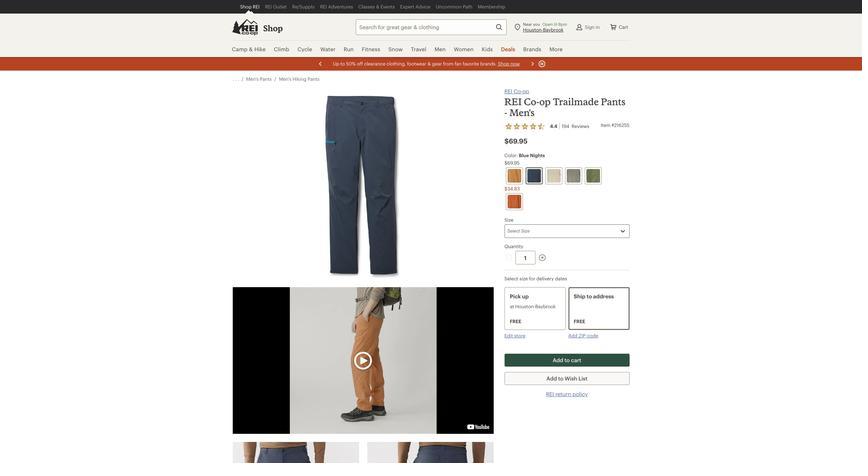 Task type: describe. For each thing, give the bounding box(es) containing it.
cart
[[619, 24, 628, 30]]

rei for rei outlet
[[265, 4, 272, 10]]

color: stratus gray image
[[567, 169, 581, 183]]

0 horizontal spatial pants
[[260, 76, 272, 82]]

1 . from the left
[[233, 76, 234, 82]]

shop for shop rei
[[240, 4, 252, 10]]

color:
[[505, 153, 518, 158]]

item
[[601, 122, 611, 128]]

rei co-op, go to rei.com home page link
[[232, 19, 258, 35]]

quantity
[[505, 244, 523, 250]]

play rei co-op trailmade pants - men's video image
[[353, 350, 374, 372]]

camp
[[232, 46, 248, 52]]

policy
[[573, 391, 588, 398]]

add to cart
[[553, 357, 582, 364]]

0 horizontal spatial co-
[[514, 88, 523, 95]]

travel
[[411, 46, 427, 52]]

cart link
[[605, 19, 633, 35]]

snow button
[[384, 41, 407, 58]]

up to 50% off clearance clothing, footwear & gear from fan favorite brands. shop now
[[333, 61, 520, 67]]

more button
[[546, 41, 567, 58]]

add for add zip code
[[569, 333, 578, 339]]

expert advice
[[400, 4, 431, 10]]

edit store button
[[505, 333, 526, 339]]

zip
[[579, 333, 586, 339]]

50%
[[346, 61, 356, 67]]

you
[[533, 22, 540, 26]]

& inside promotional messages marquee
[[428, 61, 431, 67]]

4.4
[[550, 123, 558, 129]]

pick up
[[510, 293, 529, 300]]

membership
[[478, 4, 505, 10]]

shop banner
[[0, 0, 863, 58]]

path
[[463, 4, 473, 10]]

$34.83
[[505, 186, 520, 192]]

advice
[[416, 4, 431, 10]]

men's hiking pants link
[[279, 76, 320, 82]]

run button
[[340, 41, 358, 58]]

uncommon path link
[[433, 0, 475, 14]]

color: copper clay image
[[508, 195, 521, 209]]

item #216255
[[601, 122, 630, 128]]

color: blue nights image
[[527, 169, 541, 183]]

rei co-op, go to rei.com home page image
[[232, 19, 258, 35]]

shop for shop
[[263, 23, 283, 33]]

re/supply
[[292, 4, 315, 10]]

men button
[[431, 41, 450, 58]]

expert advice link
[[398, 0, 433, 14]]

add to cart button
[[505, 354, 630, 367]]

& for camp
[[249, 46, 253, 52]]

8pm
[[559, 22, 567, 26]]

to for 50%
[[340, 61, 345, 67]]

rei co-op rei co-op trailmade pants - men's
[[505, 88, 626, 118]]

to for cart
[[565, 357, 570, 364]]

reviews
[[572, 123, 590, 129]]

classes & events
[[359, 4, 395, 10]]

color: mushroom taupe image
[[547, 169, 561, 183]]

add to wish list button
[[505, 373, 630, 386]]

climb button
[[270, 41, 294, 58]]

footwear
[[407, 61, 426, 67]]

deals button
[[497, 41, 520, 58]]

snow
[[389, 46, 403, 52]]

youtubelogo image
[[466, 423, 491, 432]]

rei for rei return policy
[[546, 391, 554, 398]]

#216255
[[612, 122, 630, 128]]

travel button
[[407, 41, 431, 58]]

0 horizontal spatial op
[[523, 88, 529, 95]]

at
[[510, 304, 514, 310]]

previous message image
[[316, 60, 325, 68]]

kids button
[[478, 41, 497, 58]]

decrement quantity image
[[505, 254, 513, 262]]

194 reviews
[[562, 123, 590, 129]]

2 free from the left
[[574, 319, 586, 325]]

1 vertical spatial co-
[[524, 96, 540, 107]]

uncommon path
[[436, 4, 473, 10]]

deals
[[501, 46, 515, 52]]

2 / from the left
[[275, 76, 276, 82]]

more
[[550, 46, 563, 52]]

color: birch brown image
[[508, 169, 521, 183]]

sign in
[[585, 24, 600, 30]]

select
[[505, 276, 519, 282]]

women
[[454, 46, 474, 52]]

brands button
[[520, 41, 546, 58]]

open
[[543, 22, 553, 26]]

kids
[[482, 46, 493, 52]]

til
[[554, 22, 558, 26]]

select size for delivery dates
[[505, 276, 568, 282]]

sign in link
[[573, 20, 603, 34]]

clearance
[[364, 61, 385, 67]]

Search for great gear & clothing text field
[[356, 19, 507, 35]]

run
[[344, 46, 354, 52]]

store
[[515, 333, 526, 339]]

water
[[321, 46, 336, 52]]

baybrook inside near you open til 8pm houston-baybrook
[[543, 27, 564, 32]]

near
[[523, 22, 532, 26]]

classes
[[359, 4, 375, 10]]

1 horizontal spatial pants
[[308, 76, 320, 82]]

ship
[[574, 293, 586, 300]]



Task type: locate. For each thing, give the bounding box(es) containing it.
1 horizontal spatial men's
[[279, 76, 291, 82]]

color: blue nights
[[505, 153, 545, 158]]

op up 4.4
[[540, 96, 551, 107]]

wish
[[565, 376, 578, 382]]

return
[[556, 391, 571, 398]]

list
[[579, 376, 588, 382]]

men's
[[246, 76, 259, 82], [279, 76, 291, 82], [510, 107, 535, 118]]

add zip code button
[[569, 333, 598, 339]]

2 $69.95 from the top
[[505, 160, 520, 166]]

add left cart
[[553, 357, 564, 364]]

/ right . . . dropdown button
[[242, 76, 244, 82]]

men's inside 'rei co-op rei co-op trailmade pants - men's'
[[510, 107, 535, 118]]

1 vertical spatial houston-
[[516, 304, 536, 310]]

1 / from the left
[[242, 76, 244, 82]]

op
[[523, 88, 529, 95], [540, 96, 551, 107]]

0 vertical spatial baybrook
[[543, 27, 564, 32]]

& inside dropdown button
[[249, 46, 253, 52]]

0 vertical spatial houston-
[[523, 27, 543, 32]]

2 horizontal spatial shop
[[498, 61, 509, 67]]

0 horizontal spatial shop
[[240, 4, 252, 10]]

rei adventures
[[320, 4, 353, 10]]

to
[[340, 61, 345, 67], [587, 293, 592, 300], [565, 357, 570, 364], [559, 376, 564, 382]]

rei down rei co-op link
[[505, 96, 522, 107]]

$69.95
[[505, 137, 528, 145], [505, 160, 520, 166]]

rei outlet
[[265, 4, 287, 10]]

rei return policy
[[546, 391, 588, 398]]

pick
[[510, 293, 521, 300]]

blue
[[519, 153, 529, 158]]

to left cart
[[565, 357, 570, 364]]

at houston-baybrook
[[510, 304, 556, 310]]

add for add to cart
[[553, 357, 564, 364]]

gear
[[432, 61, 442, 67]]

hiking
[[293, 76, 307, 82]]

houston- down up
[[516, 304, 536, 310]]

to inside button
[[559, 376, 564, 382]]

men's right - on the top right of page
[[510, 107, 535, 118]]

rei inside 'link'
[[320, 4, 327, 10]]

fitness button
[[358, 41, 384, 58]]

shop up the rei co-op, go to rei.com home page image in the left top of the page
[[240, 4, 252, 10]]

1 horizontal spatial op
[[540, 96, 551, 107]]

co- down the now
[[514, 88, 523, 95]]

194
[[562, 123, 570, 129]]

delivery
[[537, 276, 554, 282]]

0 vertical spatial add
[[569, 333, 578, 339]]

rei return policy button
[[546, 391, 588, 398]]

& left events
[[376, 4, 379, 10]]

camp & hike button
[[232, 41, 270, 58]]

&
[[376, 4, 379, 10], [249, 46, 253, 52], [428, 61, 431, 67]]

rei inside button
[[546, 391, 554, 398]]

0 vertical spatial &
[[376, 4, 379, 10]]

code
[[587, 333, 598, 339]]

op down next message image
[[523, 88, 529, 95]]

1 $69.95 from the top
[[505, 137, 528, 145]]

shop left the now
[[498, 61, 509, 67]]

ship to address
[[574, 293, 614, 300]]

-
[[505, 107, 508, 118]]

None field
[[356, 19, 507, 35]]

in
[[596, 24, 600, 30]]

next message image
[[529, 60, 537, 68]]

shop link
[[263, 23, 283, 33]]

dates
[[555, 276, 568, 282]]

add left wish
[[547, 376, 557, 382]]

size
[[505, 217, 514, 223]]

None search field
[[344, 19, 507, 35]]

trailmade
[[553, 96, 599, 107]]

0 horizontal spatial free
[[510, 319, 522, 325]]

shop down rei outlet link
[[263, 23, 283, 33]]

free up edit store
[[510, 319, 522, 325]]

to right ship
[[587, 293, 592, 300]]

to for address
[[587, 293, 592, 300]]

rei up - on the top right of page
[[505, 88, 513, 95]]

rei left adventures
[[320, 4, 327, 10]]

co- down rei co-op link
[[524, 96, 540, 107]]

add for add to wish list
[[547, 376, 557, 382]]

0 vertical spatial co-
[[514, 88, 523, 95]]

1 vertical spatial add
[[553, 357, 564, 364]]

edit store
[[505, 333, 526, 339]]

pants right hiking
[[308, 76, 320, 82]]

cart
[[571, 357, 582, 364]]

2 vertical spatial &
[[428, 61, 431, 67]]

sign
[[585, 24, 595, 30]]

to right up
[[340, 61, 345, 67]]

1 horizontal spatial free
[[574, 319, 586, 325]]

none search field inside shop banner
[[344, 19, 507, 35]]

0 horizontal spatial &
[[249, 46, 253, 52]]

rei left outlet
[[265, 4, 272, 10]]

1 free from the left
[[510, 319, 522, 325]]

add inside popup button
[[553, 357, 564, 364]]

3 . from the left
[[238, 76, 239, 82]]

uncommon
[[436, 4, 462, 10]]

1 vertical spatial $69.95
[[505, 160, 520, 166]]

expert
[[400, 4, 415, 10]]

1 horizontal spatial &
[[376, 4, 379, 10]]

1 horizontal spatial shop
[[263, 23, 283, 33]]

& left the gear
[[428, 61, 431, 67]]

to left wish
[[559, 376, 564, 382]]

1 vertical spatial op
[[540, 96, 551, 107]]

promotional messages marquee
[[0, 57, 863, 71]]

shop inside promotional messages marquee
[[498, 61, 509, 67]]

houston- inside near you open til 8pm houston-baybrook
[[523, 27, 543, 32]]

events
[[381, 4, 395, 10]]

& for classes
[[376, 4, 379, 10]]

0 vertical spatial shop
[[240, 4, 252, 10]]

pants inside 'rei co-op rei co-op trailmade pants - men's'
[[601, 96, 626, 107]]

clothing,
[[387, 61, 406, 67]]

shop inside "link"
[[240, 4, 252, 10]]

none field inside shop banner
[[356, 19, 507, 35]]

0 horizontal spatial .
[[233, 76, 234, 82]]

1 horizontal spatial co-
[[524, 96, 540, 107]]

add
[[569, 333, 578, 339], [553, 357, 564, 364], [547, 376, 557, 382]]

rei for rei co-op rei co-op trailmade pants - men's
[[505, 88, 513, 95]]

add to wish list
[[547, 376, 588, 382]]

brands.
[[480, 61, 497, 67]]

houston-
[[523, 27, 543, 32], [516, 304, 536, 310]]

$69.95 down color:
[[505, 160, 520, 166]]

to for wish
[[559, 376, 564, 382]]

from
[[443, 61, 453, 67]]

size
[[520, 276, 528, 282]]

2 horizontal spatial men's
[[510, 107, 535, 118]]

free
[[510, 319, 522, 325], [574, 319, 586, 325]]

2 horizontal spatial &
[[428, 61, 431, 67]]

& left hike
[[249, 46, 253, 52]]

0 horizontal spatial men's
[[246, 76, 259, 82]]

pants
[[260, 76, 272, 82], [308, 76, 320, 82], [601, 96, 626, 107]]

color: woodland olive image
[[587, 169, 600, 183]]

to inside promotional messages marquee
[[340, 61, 345, 67]]

houston- down the you
[[523, 27, 543, 32]]

1 horizontal spatial /
[[275, 76, 276, 82]]

outlet
[[273, 4, 287, 10]]

.
[[233, 76, 234, 82], [235, 76, 237, 82], [238, 76, 239, 82]]

camp & hike
[[232, 46, 266, 52]]

2 horizontal spatial .
[[238, 76, 239, 82]]

rei left rei outlet
[[253, 4, 260, 10]]

off
[[357, 61, 363, 67]]

2 . from the left
[[235, 76, 237, 82]]

co-
[[514, 88, 523, 95], [524, 96, 540, 107]]

None number field
[[516, 251, 536, 265]]

0 horizontal spatial /
[[242, 76, 244, 82]]

men's right . . . dropdown button
[[246, 76, 259, 82]]

increment quantity image
[[538, 254, 547, 262]]

rei outlet link
[[262, 0, 290, 14]]

pause banner message scrolling image
[[538, 60, 546, 68]]

2 horizontal spatial pants
[[601, 96, 626, 107]]

rei co-op link
[[505, 88, 529, 95]]

1 vertical spatial baybrook
[[536, 304, 556, 310]]

1 horizontal spatial .
[[235, 76, 237, 82]]

. . . / men's pants / men's hiking pants
[[233, 76, 320, 82]]

for
[[529, 276, 536, 282]]

search image
[[495, 23, 504, 31]]

baybrook down delivery
[[536, 304, 556, 310]]

add left zip
[[569, 333, 578, 339]]

rei left return
[[546, 391, 554, 398]]

2 vertical spatial add
[[547, 376, 557, 382]]

up
[[333, 61, 339, 67]]

brands
[[524, 46, 542, 52]]

2 vertical spatial shop
[[498, 61, 509, 67]]

baybrook
[[543, 27, 564, 32], [536, 304, 556, 310]]

to inside popup button
[[565, 357, 570, 364]]

women button
[[450, 41, 478, 58]]

edit
[[505, 333, 513, 339]]

/ right 'men's pants' link
[[275, 76, 276, 82]]

pants up item #216255
[[601, 96, 626, 107]]

1 vertical spatial shop
[[263, 23, 283, 33]]

fitness
[[362, 46, 380, 52]]

rei adventures link
[[318, 0, 356, 14]]

free up zip
[[574, 319, 586, 325]]

1 vertical spatial &
[[249, 46, 253, 52]]

0 vertical spatial $69.95
[[505, 137, 528, 145]]

add zip code
[[569, 333, 598, 339]]

rei inside "link"
[[253, 4, 260, 10]]

climb
[[274, 46, 289, 52]]

men's left hiking
[[279, 76, 291, 82]]

0 vertical spatial op
[[523, 88, 529, 95]]

$69.95 up color:
[[505, 137, 528, 145]]

rei for rei adventures
[[320, 4, 327, 10]]

near you open til 8pm houston-baybrook
[[523, 22, 567, 32]]

shop rei
[[240, 4, 260, 10]]

pants right . . . dropdown button
[[260, 76, 272, 82]]

hike
[[254, 46, 266, 52]]

fan
[[455, 61, 462, 67]]

baybrook down til
[[543, 27, 564, 32]]



Task type: vqa. For each thing, say whether or not it's contained in the screenshot.
Rei in the button
yes



